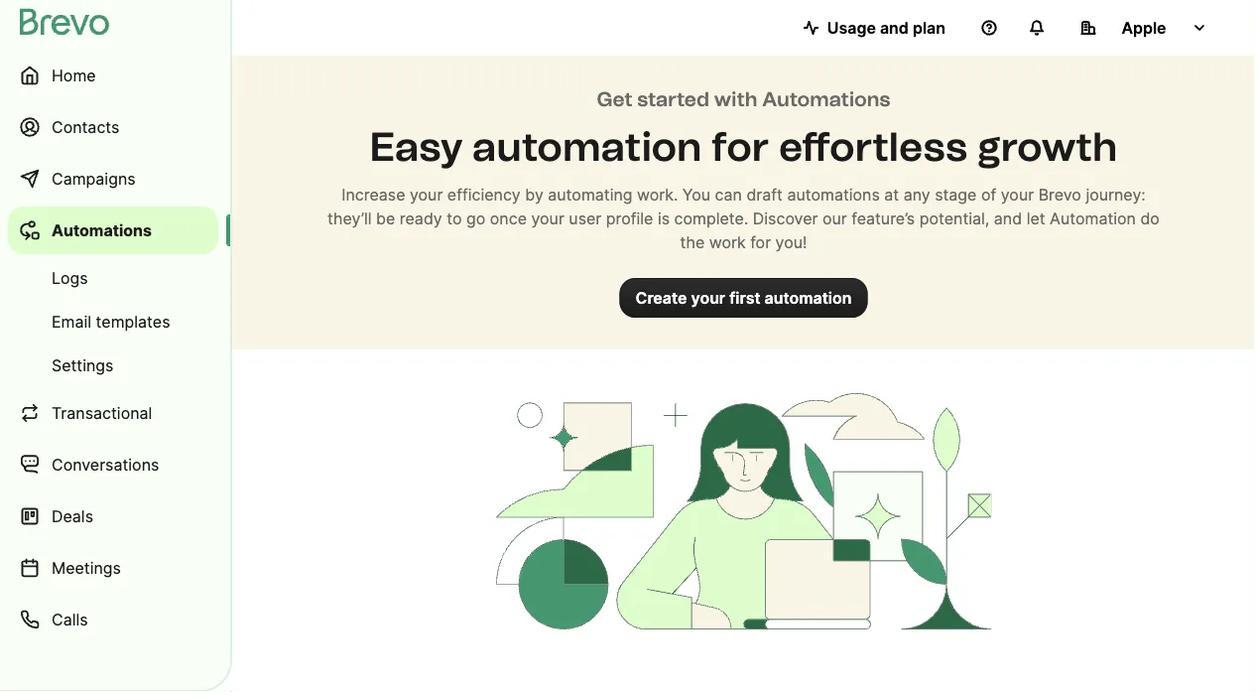 Task type: locate. For each thing, give the bounding box(es) containing it.
with
[[715, 87, 758, 111]]

usage and plan button
[[788, 8, 962, 48]]

1 vertical spatial and
[[995, 208, 1023, 228]]

campaigns
[[52, 169, 136, 188]]

create
[[636, 288, 688, 307]]

automation
[[473, 123, 702, 171], [765, 288, 852, 307]]

automation down 'you!'
[[765, 288, 852, 307]]

potential,
[[920, 208, 990, 228]]

started
[[638, 87, 710, 111]]

and inside button
[[881, 18, 909, 37]]

automations link
[[8, 207, 218, 254]]

email templates link
[[8, 302, 218, 342]]

stage
[[935, 185, 977, 204]]

they'll
[[328, 208, 372, 228]]

and left let
[[995, 208, 1023, 228]]

deals
[[52, 506, 93, 526]]

0 vertical spatial automation
[[473, 123, 702, 171]]

templates
[[96, 312, 170, 331]]

0 horizontal spatial automations
[[52, 220, 152, 240]]

for left 'you!'
[[751, 232, 772, 252]]

your up ready
[[410, 185, 443, 204]]

our
[[823, 208, 848, 228]]

automation up automating
[[473, 123, 702, 171]]

ready
[[400, 208, 443, 228]]

and left the 'plan'
[[881, 18, 909, 37]]

for inside increase your efficiency by automating work. you can draft automations at any stage of your brevo journey: they'll be ready to go once your user profile is complete. discover our feature's potential, and let automation do the work for you!
[[751, 232, 772, 252]]

for down get started with automations
[[712, 123, 770, 171]]

do
[[1141, 208, 1161, 228]]

user
[[569, 208, 602, 228]]

journey:
[[1087, 185, 1146, 204]]

draft
[[747, 185, 783, 204]]

1 horizontal spatial and
[[995, 208, 1023, 228]]

let
[[1027, 208, 1046, 228]]

1 vertical spatial for
[[751, 232, 772, 252]]

effortless
[[779, 123, 968, 171]]

get started with automations
[[597, 87, 891, 111]]

complete.
[[675, 208, 749, 228]]

0 vertical spatial automations
[[763, 87, 891, 111]]

meetings
[[52, 558, 121, 577]]

and
[[881, 18, 909, 37], [995, 208, 1023, 228]]

automating
[[548, 185, 633, 204]]

for
[[712, 123, 770, 171], [751, 232, 772, 252]]

1 vertical spatial automation
[[765, 288, 852, 307]]

0 vertical spatial and
[[881, 18, 909, 37]]

efficiency
[[448, 185, 521, 204]]

usage and plan
[[828, 18, 946, 37]]

increase your efficiency by automating work. you can draft automations at any stage of your brevo journey: they'll be ready to go once your user profile is complete. discover our feature's potential, and let automation do the work for you!
[[328, 185, 1161, 252]]

usage
[[828, 18, 877, 37]]

your inside button
[[692, 288, 726, 307]]

deals link
[[8, 492, 218, 540]]

automations up effortless
[[763, 87, 891, 111]]

contacts
[[52, 117, 119, 137]]

campaigns link
[[8, 155, 218, 203]]

1 horizontal spatial automation
[[765, 288, 852, 307]]

your left first
[[692, 288, 726, 307]]

0 horizontal spatial and
[[881, 18, 909, 37]]

brevo
[[1039, 185, 1082, 204]]

automations up logs link
[[52, 220, 152, 240]]

your
[[410, 185, 443, 204], [1002, 185, 1035, 204], [532, 208, 565, 228], [692, 288, 726, 307]]

work.
[[637, 185, 678, 204]]

automations
[[763, 87, 891, 111], [52, 220, 152, 240]]



Task type: vqa. For each thing, say whether or not it's contained in the screenshot.
"Import contacts"
no



Task type: describe. For each thing, give the bounding box(es) containing it.
contacts link
[[8, 103, 218, 151]]

once
[[490, 208, 527, 228]]

automation inside create your first automation button
[[765, 288, 852, 307]]

get
[[597, 87, 633, 111]]

can
[[715, 185, 743, 204]]

the
[[681, 232, 705, 252]]

0 horizontal spatial automation
[[473, 123, 702, 171]]

first
[[730, 288, 761, 307]]

logs link
[[8, 258, 218, 298]]

create your first automation
[[636, 288, 852, 307]]

logs
[[52, 268, 88, 287]]

discover
[[753, 208, 819, 228]]

increase
[[342, 185, 406, 204]]

create your first automation button
[[620, 278, 868, 318]]

automation
[[1051, 208, 1137, 228]]

apple button
[[1065, 8, 1224, 48]]

calls
[[52, 610, 88, 629]]

be
[[376, 208, 396, 228]]

email
[[52, 312, 91, 331]]

easy
[[370, 123, 463, 171]]

go
[[467, 208, 486, 228]]

growth
[[978, 123, 1118, 171]]

profile
[[606, 208, 654, 228]]

apple
[[1122, 18, 1167, 37]]

1 vertical spatial automations
[[52, 220, 152, 240]]

transactional
[[52, 403, 152, 422]]

at
[[885, 185, 900, 204]]

settings
[[52, 355, 114, 375]]

easy automation for effortless growth
[[370, 123, 1118, 171]]

by
[[525, 185, 544, 204]]

your down by at the top
[[532, 208, 565, 228]]

you!
[[776, 232, 808, 252]]

work
[[710, 232, 746, 252]]

conversations
[[52, 455, 159, 474]]

of
[[982, 185, 997, 204]]

you
[[683, 185, 711, 204]]

to
[[447, 208, 462, 228]]

your right of
[[1002, 185, 1035, 204]]

home link
[[8, 52, 218, 99]]

plan
[[913, 18, 946, 37]]

calls link
[[8, 596, 218, 643]]

transactional link
[[8, 389, 218, 437]]

automations
[[788, 185, 881, 204]]

meetings link
[[8, 544, 218, 592]]

1 horizontal spatial automations
[[763, 87, 891, 111]]

0 vertical spatial for
[[712, 123, 770, 171]]

and inside increase your efficiency by automating work. you can draft automations at any stage of your brevo journey: they'll be ready to go once your user profile is complete. discover our feature's potential, and let automation do the work for you!
[[995, 208, 1023, 228]]

any
[[904, 185, 931, 204]]

conversations link
[[8, 441, 218, 488]]

home
[[52, 66, 96, 85]]

feature's
[[852, 208, 916, 228]]

is
[[658, 208, 670, 228]]

settings link
[[8, 346, 218, 385]]

email templates
[[52, 312, 170, 331]]



